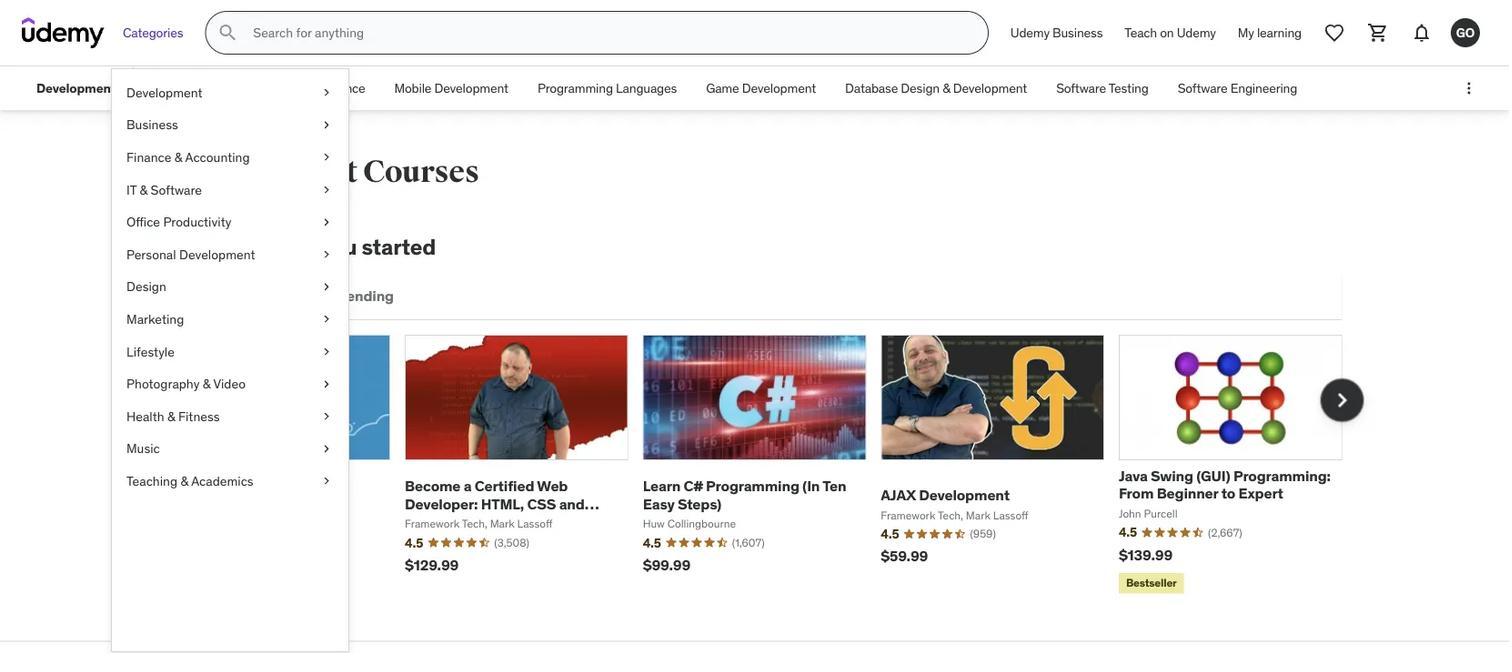 Task type: describe. For each thing, give the bounding box(es) containing it.
on
[[1160, 24, 1174, 41]]

0 vertical spatial business
[[1053, 24, 1103, 41]]

teach on udemy link
[[1114, 11, 1227, 55]]

data science link
[[278, 66, 380, 110]]

teach
[[1125, 24, 1157, 41]]

& for photography & video
[[203, 376, 210, 392]]

lifestyle link
[[112, 335, 348, 368]]

xsmall image for finance & accounting
[[319, 148, 334, 166]]

(in
[[802, 477, 820, 495]]

development up business link
[[189, 80, 263, 96]]

to inside "java swing (gui) programming: from beginner to expert"
[[1221, 484, 1236, 503]]

c#
[[684, 477, 703, 495]]

my
[[1238, 24, 1254, 41]]

become
[[405, 477, 461, 495]]

categories button
[[112, 11, 194, 55]]

courses to get you started
[[167, 233, 436, 260]]

music
[[126, 440, 160, 457]]

programming:
[[1234, 467, 1331, 485]]

xsmall image for lifestyle
[[319, 343, 334, 361]]

health
[[126, 408, 164, 424]]

submit search image
[[217, 22, 239, 44]]

ajax
[[881, 486, 916, 504]]

most
[[171, 287, 205, 305]]

& for teaching & academics
[[181, 473, 188, 489]]

accounting
[[185, 149, 250, 165]]

0 horizontal spatial to
[[255, 233, 277, 260]]

java
[[1119, 467, 1148, 485]]

a
[[464, 477, 472, 495]]

marketing link
[[112, 303, 348, 335]]

and
[[559, 494, 585, 513]]

mobile development link
[[380, 66, 523, 110]]

from
[[1119, 484, 1154, 503]]

web development link
[[147, 66, 278, 110]]

programming languages link
[[523, 66, 692, 110]]

become a certified web developer: html, css and javascript link
[[405, 477, 599, 530]]

development down office productivity 'link' at the left of page
[[179, 246, 255, 262]]

database
[[845, 80, 898, 96]]

swing
[[1151, 467, 1194, 485]]

software engineering
[[1178, 80, 1297, 96]]

carousel element
[[167, 335, 1364, 597]]

xsmall image for teaching & academics
[[319, 472, 334, 490]]

game
[[706, 80, 739, 96]]

my learning link
[[1227, 11, 1313, 55]]

business link
[[112, 109, 348, 141]]

teaching & academics link
[[112, 465, 348, 497]]

it & software link
[[112, 174, 348, 206]]

web development
[[161, 80, 263, 96]]

personal development
[[126, 246, 255, 262]]

udemy business
[[1011, 24, 1103, 41]]

testing
[[1109, 80, 1149, 96]]

development link down udemy image
[[22, 66, 130, 110]]

languages
[[616, 80, 677, 96]]

java swing (gui) programming: from beginner to expert link
[[1119, 467, 1331, 503]]

& right database
[[943, 80, 950, 96]]

get
[[281, 233, 316, 260]]

& for health & fitness
[[167, 408, 175, 424]]

software testing
[[1056, 80, 1149, 96]]

0 horizontal spatial software
[[151, 181, 202, 198]]

xsmall image for office productivity
[[319, 213, 334, 231]]

finance & accounting link
[[112, 141, 348, 174]]

notifications image
[[1411, 22, 1433, 44]]

health & fitness
[[126, 408, 220, 424]]

categories
[[123, 24, 183, 41]]

udemy business link
[[1000, 11, 1114, 55]]

html,
[[481, 494, 524, 513]]

music link
[[112, 433, 348, 465]]

ten
[[823, 477, 846, 495]]

development right 'mobile'
[[434, 80, 508, 96]]

trending button
[[330, 275, 398, 318]]

steps)
[[678, 494, 722, 513]]

xsmall image for personal development
[[319, 246, 334, 263]]

teaching & academics
[[126, 473, 254, 489]]

finance & accounting
[[126, 149, 250, 165]]

0 vertical spatial programming
[[538, 80, 613, 96]]

it
[[126, 181, 137, 198]]

you
[[320, 233, 357, 260]]

development courses
[[167, 153, 479, 191]]

& for it & software
[[140, 181, 148, 198]]

my learning
[[1238, 24, 1302, 41]]

software for software testing
[[1056, 80, 1106, 96]]

development inside "link"
[[742, 80, 816, 96]]

game development
[[706, 80, 816, 96]]

design link
[[112, 271, 348, 303]]



Task type: locate. For each thing, give the bounding box(es) containing it.
shopping cart with 0 items image
[[1367, 22, 1389, 44]]

0 horizontal spatial design
[[126, 278, 166, 295]]

photography & video
[[126, 376, 246, 392]]

3 xsmall image from the top
[[319, 213, 334, 231]]

0 vertical spatial courses
[[363, 153, 479, 191]]

office productivity
[[126, 214, 231, 230]]

software left engineering at the right top
[[1178, 80, 1228, 96]]

photography & video link
[[112, 368, 348, 400]]

to left "expert"
[[1221, 484, 1236, 503]]

ajax development
[[881, 486, 1010, 504]]

6 xsmall image from the top
[[319, 375, 334, 393]]

2 horizontal spatial software
[[1178, 80, 1228, 96]]

5 xsmall image from the top
[[319, 343, 334, 361]]

xsmall image for health & fitness
[[319, 408, 334, 425]]

software
[[1056, 80, 1106, 96], [1178, 80, 1228, 96], [151, 181, 202, 198]]

teaching
[[126, 473, 177, 489]]

it & software
[[126, 181, 202, 198]]

xsmall image for it & software
[[319, 181, 334, 199]]

& left video
[[203, 376, 210, 392]]

4 xsmall image from the top
[[319, 278, 334, 296]]

& right finance
[[175, 149, 182, 165]]

xsmall image inside business link
[[319, 116, 334, 134]]

next image
[[1328, 386, 1357, 415]]

& right teaching
[[181, 473, 188, 489]]

design
[[901, 80, 940, 96], [126, 278, 166, 295]]

web inside become a certified web developer: html, css and javascript
[[537, 477, 568, 495]]

database design & development
[[845, 80, 1027, 96]]

wishlist image
[[1324, 22, 1346, 44]]

become a certified web developer: html, css and javascript
[[405, 477, 585, 530]]

1 horizontal spatial software
[[1056, 80, 1106, 96]]

easy
[[643, 494, 675, 513]]

office productivity link
[[112, 206, 348, 238]]

0 horizontal spatial courses
[[167, 233, 251, 260]]

learn c# programming (in ten easy steps)
[[643, 477, 846, 513]]

trending
[[334, 287, 394, 305]]

design down the personal at the left top
[[126, 278, 166, 295]]

development right the ajax
[[919, 486, 1010, 504]]

office
[[126, 214, 160, 230]]

learn
[[643, 477, 681, 495]]

1 vertical spatial business
[[126, 117, 178, 133]]

xsmall image inside marketing link
[[319, 310, 334, 328]]

health & fitness link
[[112, 400, 348, 433]]

data science
[[292, 80, 365, 96]]

web
[[161, 80, 186, 96], [537, 477, 568, 495]]

1 horizontal spatial programming
[[706, 477, 799, 495]]

development down categories dropdown button on the top
[[126, 84, 202, 101]]

personal development link
[[112, 238, 348, 271]]

game development link
[[692, 66, 831, 110]]

xsmall image for photography & video
[[319, 375, 334, 393]]

productivity
[[163, 214, 231, 230]]

(gui)
[[1197, 467, 1230, 485]]

business
[[1053, 24, 1103, 41], [126, 117, 178, 133]]

1 horizontal spatial to
[[1221, 484, 1236, 503]]

development down business link
[[167, 153, 358, 191]]

software left testing
[[1056, 80, 1106, 96]]

0 vertical spatial web
[[161, 80, 186, 96]]

1 vertical spatial to
[[1221, 484, 1236, 503]]

1 horizontal spatial udemy
[[1177, 24, 1216, 41]]

xsmall image
[[319, 84, 334, 102], [319, 148, 334, 166], [319, 246, 334, 263], [319, 310, 334, 328], [319, 343, 334, 361], [319, 375, 334, 393], [319, 408, 334, 425], [319, 472, 334, 490]]

teach on udemy
[[1125, 24, 1216, 41]]

xsmall image
[[319, 116, 334, 134], [319, 181, 334, 199], [319, 213, 334, 231], [319, 278, 334, 296], [319, 440, 334, 458]]

programming
[[538, 80, 613, 96], [706, 477, 799, 495]]

software for software engineering
[[1178, 80, 1228, 96]]

courses down the productivity
[[167, 233, 251, 260]]

development down udemy business link
[[953, 80, 1027, 96]]

1 vertical spatial programming
[[706, 477, 799, 495]]

most popular
[[171, 287, 260, 305]]

software engineering link
[[1163, 66, 1312, 110]]

fitness
[[178, 408, 220, 424]]

java swing (gui) programming: from beginner to expert
[[1119, 467, 1331, 503]]

1 vertical spatial web
[[537, 477, 568, 495]]

xsmall image inside health & fitness link
[[319, 408, 334, 425]]

xsmall image inside office productivity 'link'
[[319, 213, 334, 231]]

1 horizontal spatial business
[[1053, 24, 1103, 41]]

& right it
[[140, 181, 148, 198]]

courses
[[363, 153, 479, 191], [167, 233, 251, 260]]

xsmall image inside teaching & academics 'link'
[[319, 472, 334, 490]]

&
[[943, 80, 950, 96], [175, 149, 182, 165], [140, 181, 148, 198], [203, 376, 210, 392], [167, 408, 175, 424], [181, 473, 188, 489]]

Search for anything text field
[[250, 17, 966, 48]]

business up software testing
[[1053, 24, 1103, 41]]

software testing link
[[1042, 66, 1163, 110]]

& right health
[[167, 408, 175, 424]]

programming inside learn c# programming (in ten easy steps)
[[706, 477, 799, 495]]

marketing
[[126, 311, 184, 327]]

udemy
[[1011, 24, 1050, 41], [1177, 24, 1216, 41]]

4 xsmall image from the top
[[319, 310, 334, 328]]

programming left "(in"
[[706, 477, 799, 495]]

1 udemy from the left
[[1011, 24, 1050, 41]]

started
[[362, 233, 436, 260]]

xsmall image inside design link
[[319, 278, 334, 296]]

courses up started
[[363, 153, 479, 191]]

to left get
[[255, 233, 277, 260]]

software inside "link"
[[1056, 80, 1106, 96]]

2 xsmall image from the top
[[319, 148, 334, 166]]

video
[[213, 376, 246, 392]]

javascript
[[405, 512, 475, 530]]

7 xsmall image from the top
[[319, 408, 334, 425]]

photography
[[126, 376, 200, 392]]

1 horizontal spatial web
[[537, 477, 568, 495]]

development inside carousel "element"
[[919, 486, 1010, 504]]

xsmall image for marketing
[[319, 310, 334, 328]]

1 vertical spatial design
[[126, 278, 166, 295]]

go link
[[1444, 11, 1487, 55]]

personal
[[126, 246, 176, 262]]

1 horizontal spatial courses
[[363, 153, 479, 191]]

business up finance
[[126, 117, 178, 133]]

science
[[321, 80, 365, 96]]

development right game
[[742, 80, 816, 96]]

xsmall image inside personal development link
[[319, 246, 334, 263]]

& inside 'link'
[[181, 473, 188, 489]]

0 horizontal spatial business
[[126, 117, 178, 133]]

css
[[527, 494, 556, 513]]

udemy image
[[22, 17, 105, 48]]

finance
[[126, 149, 171, 165]]

xsmall image inside the lifestyle link
[[319, 343, 334, 361]]

lifestyle
[[126, 343, 175, 360]]

programming down 'search for anything' text field
[[538, 80, 613, 96]]

xsmall image for design
[[319, 278, 334, 296]]

xsmall image inside finance & accounting link
[[319, 148, 334, 166]]

2 udemy from the left
[[1177, 24, 1216, 41]]

data
[[292, 80, 318, 96]]

learning
[[1257, 24, 1302, 41]]

8 xsmall image from the top
[[319, 472, 334, 490]]

developer:
[[405, 494, 478, 513]]

design right database
[[901, 80, 940, 96]]

mobile
[[394, 80, 432, 96]]

0 vertical spatial to
[[255, 233, 277, 260]]

5 xsmall image from the top
[[319, 440, 334, 458]]

1 xsmall image from the top
[[319, 116, 334, 134]]

web right the arrow pointing to subcategory menu links icon
[[161, 80, 186, 96]]

database design & development link
[[831, 66, 1042, 110]]

xsmall image for development
[[319, 84, 334, 102]]

development down udemy image
[[36, 80, 116, 96]]

beginner
[[1157, 484, 1218, 503]]

programming languages
[[538, 80, 677, 96]]

0 horizontal spatial programming
[[538, 80, 613, 96]]

development link down submit search icon
[[112, 76, 348, 109]]

engineering
[[1231, 80, 1297, 96]]

& for finance & accounting
[[175, 149, 182, 165]]

1 horizontal spatial design
[[901, 80, 940, 96]]

xsmall image for business
[[319, 116, 334, 134]]

3 xsmall image from the top
[[319, 246, 334, 263]]

1 xsmall image from the top
[[319, 84, 334, 102]]

software up office productivity
[[151, 181, 202, 198]]

1 vertical spatial courses
[[167, 233, 251, 260]]

mobile development
[[394, 80, 508, 96]]

go
[[1456, 24, 1475, 41]]

certified
[[475, 477, 534, 495]]

more subcategory menu links image
[[1460, 79, 1478, 97]]

to
[[255, 233, 277, 260], [1221, 484, 1236, 503]]

web right certified
[[537, 477, 568, 495]]

ajax development link
[[881, 486, 1010, 504]]

arrow pointing to subcategory menu links image
[[130, 66, 147, 110]]

0 horizontal spatial udemy
[[1011, 24, 1050, 41]]

development
[[36, 80, 116, 96], [189, 80, 263, 96], [434, 80, 508, 96], [742, 80, 816, 96], [953, 80, 1027, 96], [126, 84, 202, 101], [167, 153, 358, 191], [179, 246, 255, 262], [919, 486, 1010, 504]]

xsmall image inside photography & video link
[[319, 375, 334, 393]]

xsmall image inside music link
[[319, 440, 334, 458]]

2 xsmall image from the top
[[319, 181, 334, 199]]

xsmall image for music
[[319, 440, 334, 458]]

most popular button
[[167, 275, 264, 318]]

xsmall image inside it & software link
[[319, 181, 334, 199]]

0 vertical spatial design
[[901, 80, 940, 96]]

0 horizontal spatial web
[[161, 80, 186, 96]]

academics
[[191, 473, 254, 489]]



Task type: vqa. For each thing, say whether or not it's contained in the screenshot.
xsmall image corresponding to IT & Software
yes



